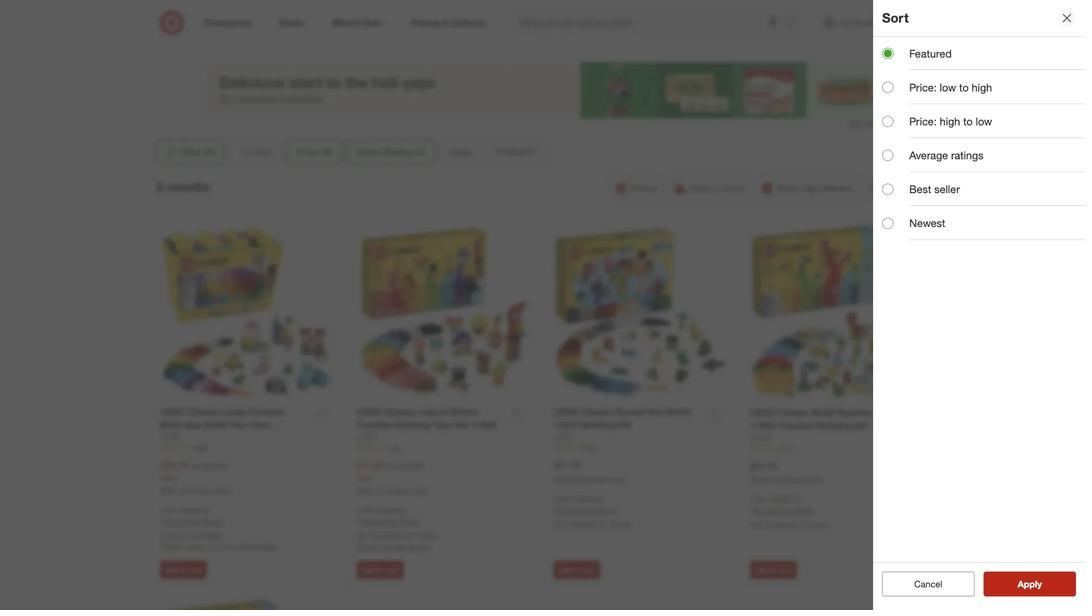 Task type: vqa. For each thing, say whether or not it's contained in the screenshot.
sort in dialog
yes



Task type: describe. For each thing, give the bounding box(es) containing it.
$64.99 when purchased online
[[750, 461, 822, 484]]

set inside lego classic lots of bricks creative building toys set 11030
[[454, 420, 469, 431]]

1 horizontal spatial low
[[976, 115, 992, 128]]

ratings
[[951, 149, 984, 162]]

sponsored
[[848, 119, 882, 128]]

add to cart button for lego classic around the world 11015 building kit
[[554, 561, 600, 579]]

11020
[[750, 420, 775, 431]]

search
[[781, 18, 808, 29]]

add for lego classic lots of bricks creative building toys set 11030
[[362, 566, 375, 574]]

not for $37.49
[[554, 519, 566, 529]]

lego classic build together 11020 creative building set link
[[750, 406, 898, 432]]

reg for $32.49
[[190, 461, 201, 471]]

stores for $64.99
[[806, 520, 828, 529]]

exclusions for lego classic build together 11020 creative building set
[[753, 506, 791, 516]]

* up in at the bottom of page
[[160, 517, 163, 527]]

rating
[[384, 146, 412, 157]]

add for lego classic large creative brick box build your own creative toys, kids building kit 10698
[[165, 566, 178, 574]]

apply. for kit
[[596, 505, 618, 515]]

hours
[[215, 542, 234, 552]]

price (2)
[[296, 146, 332, 157]]

lego for lego 'link' related to lego classic around the world 11015 building kit
[[554, 432, 575, 442]]

shipping
[[886, 183, 922, 194]]

$32.49 reg $34.99 sale when purchased online
[[160, 460, 232, 495]]

kit inside lego classic around the world 11015 building kit
[[619, 420, 631, 431]]

toys,
[[198, 432, 220, 443]]

(1)
[[415, 146, 425, 157]]

stock
[[169, 530, 188, 540]]

lego classic large creative brick box build your own creative toys, kids building kit 10698 link
[[160, 406, 308, 456]]

cancel button
[[882, 572, 975, 597]]

delivery
[[821, 183, 853, 194]]

your
[[229, 420, 248, 431]]

brand
[[514, 34, 538, 45]]

shop
[[690, 183, 711, 194]]

price: high to low
[[909, 115, 992, 128]]

average ratings
[[909, 149, 984, 162]]

around
[[615, 407, 647, 418]]

free for lego classic lots of bricks creative building toys set 11030
[[357, 505, 373, 515]]

classic up experiences
[[539, 8, 596, 29]]

37
[[589, 443, 596, 452]]

apply. for set
[[793, 506, 814, 516]]

lego for lego classic (5)
[[599, 34, 623, 45]]

lego for lego 'link' for lego classic lots of bricks creative building toys set 11030
[[357, 432, 378, 442]]

shipping for lego classic around the world 11015 building kit
[[571, 494, 602, 504]]

11
[[785, 444, 793, 453]]

classic for lego classic around the world 11015 building kit
[[581, 407, 613, 418]]

featured
[[909, 47, 952, 60]]

398
[[195, 443, 207, 452]]

poway for $32.49
[[199, 530, 223, 540]]

classic for lego classic build together 11020 creative building set
[[778, 407, 809, 418]]

free shipping * * exclusions apply. not available in stores for $64.99
[[750, 494, 828, 529]]

when inside $64.99 when purchased online
[[750, 476, 768, 484]]

within
[[185, 542, 206, 552]]

same day delivery
[[777, 183, 853, 194]]

purchased inside $37.49 when purchased online
[[573, 475, 605, 484]]

$47.99
[[357, 460, 384, 471]]

available for $64.99
[[765, 520, 796, 529]]

large
[[222, 407, 247, 418]]

What can we help you find? suggestions appear below search field
[[514, 10, 789, 35]]

(3)
[[205, 146, 216, 157]]

lego classic build together 11020 creative building set
[[750, 407, 874, 431]]

kids
[[223, 432, 242, 443]]

average
[[909, 149, 948, 162]]

shipping for lego classic large creative brick box build your own creative toys, kids building kit 10698
[[178, 505, 208, 515]]

* down $64.99 when purchased online
[[798, 494, 801, 504]]

online inside $64.99 when purchased online
[[804, 476, 822, 484]]

* down $64.99 at the right bottom
[[750, 506, 753, 516]]

creative inside lego classic lots of bricks creative building toys set 11030
[[357, 420, 393, 431]]

creative inside lego classic build together 11020 creative building set
[[778, 420, 814, 431]]

online inside $37.49 when purchased online
[[607, 475, 625, 484]]

nearby
[[382, 542, 406, 552]]

lego classic around the world 11015 building kit link
[[554, 406, 701, 432]]

shop in store button
[[669, 176, 751, 201]]

fpo/apo
[[496, 146, 536, 157]]

sale for $32.49
[[160, 473, 176, 483]]

free for lego classic build together 11020 creative building set
[[750, 494, 766, 504]]

when inside $47.99 reg $59.99 sale when purchased online
[[357, 486, 375, 495]]

to for lego classic lots of bricks creative building toys set 11030
[[377, 566, 383, 574]]

pickup button
[[609, 176, 664, 201]]

lego classic around the world 11015 building kit
[[554, 407, 690, 431]]

best seller
[[909, 183, 960, 196]]

$64.99
[[750, 461, 777, 472]]

add to cart button for lego classic build together 11020 creative building set
[[750, 561, 797, 579]]

brick
[[160, 420, 183, 431]]

ready
[[160, 542, 183, 552]]

11 link
[[750, 443, 925, 453]]

filter
[[181, 146, 203, 157]]

lego for lego classic
[[489, 8, 535, 29]]

(5)
[[657, 34, 667, 45]]

same day delivery button
[[756, 176, 860, 201]]

reg for $47.99
[[386, 461, 398, 471]]

brand experiences
[[514, 34, 591, 45]]

building for lots
[[395, 420, 430, 431]]

set inside lego classic build together 11020 creative building set
[[854, 420, 868, 431]]

check
[[357, 542, 380, 552]]

add to cart for lego classic lots of bricks creative building toys set 11030
[[362, 566, 398, 574]]

lego link for lego classic large creative brick box build your own creative toys, kids building kit 10698
[[160, 432, 181, 443]]

shipping for lego classic build together 11020 creative building set
[[768, 494, 798, 504]]

* down $37.49 when purchased online
[[602, 494, 604, 504]]

5 results
[[156, 179, 209, 195]]

free for lego classic around the world 11015 building kit
[[554, 494, 569, 504]]

sort dialog
[[873, 0, 1085, 610]]

building for build
[[816, 420, 851, 431]]

classic left (5)
[[625, 34, 655, 45]]

brand experiences link
[[514, 34, 591, 45]]

own
[[251, 420, 270, 431]]

10698
[[160, 445, 185, 456]]

best
[[909, 183, 931, 196]]

classic for lego classic lots of bricks creative building toys set 11030
[[385, 407, 416, 418]]

price
[[296, 146, 319, 157]]

in
[[160, 530, 167, 540]]

$59.99
[[400, 461, 424, 471]]

$37.49 when purchased online
[[554, 460, 625, 484]]

11015
[[554, 420, 579, 431]]

lego for lego classic lots of bricks creative building toys set 11030
[[357, 407, 382, 418]]

* up check
[[357, 517, 360, 527]]

filter (3)
[[181, 146, 216, 157]]

search button
[[781, 10, 808, 37]]

purchased inside $47.99 reg $59.99 sale when purchased online
[[376, 486, 409, 495]]

cart for lego classic build together 11020 creative building set
[[778, 566, 792, 574]]

filter (3) button
[[156, 140, 225, 164]]

* down $37.49
[[554, 505, 556, 515]]

box
[[185, 420, 202, 431]]

apply button
[[984, 572, 1076, 597]]

purchased inside $64.99 when purchased online
[[770, 476, 802, 484]]

pickup
[[254, 542, 277, 552]]

(2)
[[321, 146, 332, 157]]



Task type: locate. For each thing, give the bounding box(es) containing it.
stores for $37.49
[[610, 519, 632, 529]]

lego link for lego classic around the world 11015 building kit
[[554, 432, 575, 443]]

apply. down $37.49 when purchased online
[[596, 505, 618, 515]]

None radio
[[882, 48, 894, 59], [882, 150, 894, 161], [882, 48, 894, 59], [882, 150, 894, 161]]

results
[[167, 179, 209, 195]]

4 cart from the left
[[778, 566, 792, 574]]

cart
[[188, 566, 202, 574], [385, 566, 398, 574], [582, 566, 595, 574], [778, 566, 792, 574]]

free inside free shipping * * exclusions apply. not available at poway check nearby stores
[[357, 505, 373, 515]]

high down price: low to high
[[940, 115, 960, 128]]

apply.
[[596, 505, 618, 515], [793, 506, 814, 516], [203, 517, 224, 527], [400, 517, 421, 527]]

exclusions for lego classic large creative brick box build your own creative toys, kids building kit 10698
[[163, 517, 201, 527]]

available up check nearby stores 'button'
[[372, 530, 402, 540]]

add to cart for lego classic around the world 11015 building kit
[[559, 566, 595, 574]]

lego classic lots of bricks creative building toys set 11030 image
[[357, 225, 531, 399], [357, 225, 531, 399]]

lego classic lots of bricks creative building toys set 11030 link
[[357, 406, 504, 432]]

25 link
[[357, 443, 531, 453]]

shipping down $47.99 reg $59.99 sale when purchased online
[[375, 505, 405, 515]]

cart for lego classic large creative brick box build your own creative toys, kids building kit 10698
[[188, 566, 202, 574]]

1 horizontal spatial poway
[[414, 530, 437, 540]]

building up 37
[[581, 420, 616, 431]]

pickup
[[630, 183, 657, 194]]

1 vertical spatial sort
[[255, 146, 272, 157]]

world
[[665, 407, 690, 418]]

0 vertical spatial kit
[[619, 420, 631, 431]]

0 horizontal spatial free shipping * * exclusions apply. not available in stores
[[554, 494, 632, 529]]

creative up 25
[[357, 420, 393, 431]]

lego link down brick
[[160, 432, 181, 443]]

free shipping * * exclusions apply. not available in stores down $37.49 when purchased online
[[554, 494, 632, 529]]

lego classic
[[489, 8, 596, 29]]

2 poway from the left
[[414, 530, 437, 540]]

exclusions apply. link for lego classic build together 11020 creative building set
[[753, 506, 814, 516]]

at inside 'free shipping * * exclusions apply. in stock at  poway ready within 2 hours with pickup'
[[190, 530, 197, 540]]

classic up 11
[[778, 407, 809, 418]]

kit inside lego classic large creative brick box build your own creative toys, kids building kit 10698
[[282, 432, 294, 443]]

0 horizontal spatial reg
[[190, 461, 201, 471]]

0 horizontal spatial sort
[[255, 146, 272, 157]]

1 horizontal spatial sale
[[357, 473, 372, 483]]

low up price: high to low
[[940, 81, 956, 94]]

add for lego classic build together 11020 creative building set
[[755, 566, 768, 574]]

11030
[[471, 420, 496, 431]]

creative up own
[[249, 407, 285, 418]]

sort inside dialog
[[882, 10, 909, 26]]

when inside the $32.49 reg $34.99 sale when purchased online
[[160, 486, 178, 495]]

when down $32.49
[[160, 486, 178, 495]]

classic up box
[[188, 407, 219, 418]]

guest rating (1)
[[356, 146, 425, 157]]

1 horizontal spatial at
[[405, 530, 411, 540]]

exclusions apply. link for lego classic around the world 11015 building kit
[[556, 505, 618, 515]]

398 link
[[160, 443, 334, 453]]

at for $32.49
[[190, 530, 197, 540]]

free
[[554, 494, 569, 504], [750, 494, 766, 504], [160, 505, 176, 515], [357, 505, 373, 515]]

0 horizontal spatial stores
[[408, 542, 430, 552]]

lego inside lego classic around the world 11015 building kit
[[554, 407, 579, 418]]

deals
[[450, 146, 472, 157]]

$32.49
[[160, 460, 187, 471]]

1 horizontal spatial in
[[714, 183, 721, 194]]

1 horizontal spatial not
[[554, 519, 566, 529]]

3 add from the left
[[559, 566, 572, 574]]

3 add to cart button from the left
[[554, 561, 600, 579]]

exclusions inside free shipping * * exclusions apply. not available at poway check nearby stores
[[360, 517, 397, 527]]

5
[[156, 179, 163, 195]]

stores
[[610, 519, 632, 529], [806, 520, 828, 529], [408, 542, 430, 552]]

when
[[554, 475, 571, 484], [750, 476, 768, 484], [160, 486, 178, 495], [357, 486, 375, 495]]

available down $64.99 when purchased online
[[765, 520, 796, 529]]

2 reg from the left
[[386, 461, 398, 471]]

building for around
[[581, 420, 616, 431]]

lego link for lego classic build together 11020 creative building set
[[750, 432, 771, 443]]

classic inside lego classic lots of bricks creative building toys set 11030
[[385, 407, 416, 418]]

0 horizontal spatial at
[[190, 530, 197, 540]]

build left together
[[812, 407, 834, 418]]

shop in store
[[690, 183, 744, 194]]

sort button
[[229, 140, 282, 164]]

0 horizontal spatial build
[[204, 420, 226, 431]]

classic inside lego classic around the world 11015 building kit
[[581, 407, 613, 418]]

2
[[208, 542, 212, 552]]

free shipping * * exclusions apply. not available in stores
[[554, 494, 632, 529], [750, 494, 828, 529]]

apply
[[1018, 579, 1042, 590]]

shipping inside free shipping * * exclusions apply. not available at poway check nearby stores
[[375, 505, 405, 515]]

shipping
[[571, 494, 602, 504], [768, 494, 798, 504], [178, 505, 208, 515], [375, 505, 405, 515]]

at for $47.99
[[405, 530, 411, 540]]

free shipping * * exclusions apply. in stock at  poway ready within 2 hours with pickup
[[160, 505, 277, 552]]

purchased
[[573, 475, 605, 484], [770, 476, 802, 484], [180, 486, 212, 495], [376, 486, 409, 495]]

* down $47.99 reg $59.99 sale when purchased online
[[405, 505, 408, 515]]

2 horizontal spatial available
[[765, 520, 796, 529]]

4 add to cart from the left
[[755, 566, 792, 574]]

exclusions for lego classic around the world 11015 building kit
[[556, 505, 594, 515]]

shipping down $64.99 when purchased online
[[768, 494, 798, 504]]

online down the '37' link
[[607, 475, 625, 484]]

build inside lego classic build together 11020 creative building set
[[812, 407, 834, 418]]

in
[[714, 183, 721, 194], [601, 519, 607, 529], [798, 520, 804, 529]]

creative up 11
[[778, 420, 814, 431]]

1 horizontal spatial free shipping * * exclusions apply. not available in stores
[[750, 494, 828, 529]]

sale inside $47.99 reg $59.99 sale when purchased online
[[357, 473, 372, 483]]

classic for lego classic large creative brick box build your own creative toys, kids building kit 10698
[[188, 407, 219, 418]]

add for lego classic around the world 11015 building kit
[[559, 566, 572, 574]]

lego link for lego classic lots of bricks creative building toys set 11030
[[357, 432, 378, 443]]

lego inside lego classic build together 11020 creative building set
[[750, 407, 775, 418]]

seller
[[934, 183, 960, 196]]

lego inside lego classic lots of bricks creative building toys set 11030
[[357, 407, 382, 418]]

lego classic around the world 11015 building kit image
[[554, 225, 728, 399], [554, 225, 728, 399]]

2 sale from the left
[[357, 473, 372, 483]]

0 horizontal spatial high
[[940, 115, 960, 128]]

0 horizontal spatial available
[[372, 530, 402, 540]]

reg down 398
[[190, 461, 201, 471]]

0 horizontal spatial poway
[[199, 530, 223, 540]]

price: up average
[[909, 115, 937, 128]]

at up within
[[190, 530, 197, 540]]

purchased down $37.49
[[573, 475, 605, 484]]

lego classic large creative brick box build your own creative toys, kids building kit 10698 image
[[160, 225, 334, 399], [160, 225, 334, 399]]

together
[[836, 407, 874, 418]]

0 vertical spatial low
[[940, 81, 956, 94]]

0 vertical spatial price:
[[909, 81, 937, 94]]

free down $64.99 at the right bottom
[[750, 494, 766, 504]]

building inside lego classic build together 11020 creative building set
[[816, 420, 851, 431]]

0 horizontal spatial kit
[[282, 432, 294, 443]]

kit right kids
[[282, 432, 294, 443]]

exclusions apply. link up the nearby
[[360, 517, 421, 527]]

lego link down 11020
[[750, 432, 771, 443]]

1 horizontal spatial set
[[854, 420, 868, 431]]

lego for lego 'link' related to lego classic build together 11020 creative building set
[[750, 433, 771, 443]]

sale for $47.99
[[357, 473, 372, 483]]

poway
[[199, 530, 223, 540], [414, 530, 437, 540]]

fpo/apo button
[[487, 140, 545, 164]]

lego link up $47.99
[[357, 432, 378, 443]]

shipping for lego classic lots of bricks creative building toys set 11030
[[375, 505, 405, 515]]

set
[[454, 420, 469, 431], [854, 420, 868, 431]]

free up check
[[357, 505, 373, 515]]

building down the lots on the left of the page
[[395, 420, 430, 431]]

4 add from the left
[[755, 566, 768, 574]]

reg inside $47.99 reg $59.99 sale when purchased online
[[386, 461, 398, 471]]

exclusions apply. link down $64.99 when purchased online
[[753, 506, 814, 516]]

1 vertical spatial price:
[[909, 115, 937, 128]]

1 horizontal spatial available
[[568, 519, 599, 529]]

in for lego classic build together 11020 creative building set
[[798, 520, 804, 529]]

available inside free shipping * * exclusions apply. not available at poway check nearby stores
[[372, 530, 402, 540]]

add to cart button for lego classic large creative brick box build your own creative toys, kids building kit 10698
[[160, 561, 207, 579]]

sale down $47.99
[[357, 473, 372, 483]]

high up price: high to low
[[972, 81, 992, 94]]

poway up 2 on the bottom of page
[[199, 530, 223, 540]]

purchased inside the $32.49 reg $34.99 sale when purchased online
[[180, 486, 212, 495]]

1 vertical spatial high
[[940, 115, 960, 128]]

free up in at the bottom of page
[[160, 505, 176, 515]]

2 add to cart from the left
[[362, 566, 398, 574]]

when down $37.49
[[554, 475, 571, 484]]

0 vertical spatial build
[[812, 407, 834, 418]]

when down $64.99 at the right bottom
[[750, 476, 768, 484]]

exclusions apply. link for lego classic lots of bricks creative building toys set 11030
[[360, 517, 421, 527]]

1 sale from the left
[[160, 473, 176, 483]]

2 horizontal spatial not
[[750, 520, 763, 529]]

when down $47.99
[[357, 486, 375, 495]]

classic left the lots on the left of the page
[[385, 407, 416, 418]]

price:
[[909, 81, 937, 94], [909, 115, 937, 128]]

building inside lego classic lots of bricks creative building toys set 11030
[[395, 420, 430, 431]]

1 horizontal spatial kit
[[619, 420, 631, 431]]

lego classic build together 11020 creative building set image
[[750, 225, 925, 400], [750, 225, 925, 400]]

lego for lego classic large creative brick box build your own creative toys, kids building kit 10698
[[160, 407, 185, 418]]

lego classic lots of bricks creative building toys set 11030
[[357, 407, 496, 431]]

with
[[237, 542, 251, 552]]

to
[[959, 81, 969, 94], [963, 115, 973, 128], [180, 566, 187, 574], [377, 566, 383, 574], [573, 566, 580, 574], [770, 566, 777, 574]]

1 horizontal spatial high
[[972, 81, 992, 94]]

in for lego classic around the world 11015 building kit
[[601, 519, 607, 529]]

apply. up 2 on the bottom of page
[[203, 517, 224, 527]]

2 cart from the left
[[385, 566, 398, 574]]

exclusions up check
[[360, 517, 397, 527]]

build up toys,
[[204, 420, 226, 431]]

price: for price: low to high
[[909, 81, 937, 94]]

add to cart for lego classic build together 11020 creative building set
[[755, 566, 792, 574]]

2 price: from the top
[[909, 115, 937, 128]]

newest
[[909, 217, 945, 230]]

1 horizontal spatial stores
[[610, 519, 632, 529]]

exclusions apply. link for lego classic large creative brick box build your own creative toys, kids building kit 10698
[[163, 517, 224, 527]]

$34.99
[[203, 461, 227, 471]]

to for lego classic around the world 11015 building kit
[[573, 566, 580, 574]]

set down together
[[854, 420, 868, 431]]

lego classic (5)
[[599, 34, 667, 45]]

add to cart
[[165, 566, 202, 574], [362, 566, 398, 574], [559, 566, 595, 574], [755, 566, 792, 574]]

poway up check nearby stores 'button'
[[414, 530, 437, 540]]

classic inside lego classic large creative brick box build your own creative toys, kids building kit 10698
[[188, 407, 219, 418]]

to for lego classic build together 11020 creative building set
[[770, 566, 777, 574]]

high
[[972, 81, 992, 94], [940, 115, 960, 128]]

shipping inside 'free shipping * * exclusions apply. in stock at  poway ready within 2 hours with pickup'
[[178, 505, 208, 515]]

0 horizontal spatial in
[[601, 519, 607, 529]]

lego classic large creative brick box build your own creative toys, kids building kit 10698
[[160, 407, 294, 456]]

of
[[440, 407, 448, 418]]

2 add to cart button from the left
[[357, 561, 403, 579]]

apply. down $64.99 when purchased online
[[793, 506, 814, 516]]

price: down featured
[[909, 81, 937, 94]]

0 vertical spatial sort
[[882, 10, 909, 26]]

free for lego classic large creative brick box build your own creative toys, kids building kit 10698
[[160, 505, 176, 515]]

lego for lego 'link' for lego classic large creative brick box build your own creative toys, kids building kit 10698
[[160, 432, 181, 442]]

in inside "button"
[[714, 183, 721, 194]]

lego for lego classic around the world 11015 building kit
[[554, 407, 579, 418]]

1 vertical spatial low
[[976, 115, 992, 128]]

0 vertical spatial high
[[972, 81, 992, 94]]

online down 11 link
[[804, 476, 822, 484]]

apply. inside 'free shipping * * exclusions apply. in stock at  poway ready within 2 hours with pickup'
[[203, 517, 224, 527]]

apply. for your
[[203, 517, 224, 527]]

1 reg from the left
[[190, 461, 201, 471]]

purchased down $59.99
[[376, 486, 409, 495]]

building inside lego classic large creative brick box build your own creative toys, kids building kit 10698
[[244, 432, 279, 443]]

0 horizontal spatial sale
[[160, 473, 176, 483]]

exclusions for lego classic lots of bricks creative building toys set 11030
[[360, 517, 397, 527]]

available for $37.49
[[568, 519, 599, 529]]

kit down around
[[619, 420, 631, 431]]

in down $64.99 when purchased online
[[798, 520, 804, 529]]

exclusions apply. link up stock
[[163, 517, 224, 527]]

0 horizontal spatial set
[[454, 420, 469, 431]]

* down the $32.49 reg $34.99 sale when purchased online on the bottom
[[208, 505, 211, 515]]

lego for lego classic build together 11020 creative building set
[[750, 407, 775, 418]]

lego
[[489, 8, 535, 29], [599, 34, 623, 45], [160, 407, 185, 418], [357, 407, 382, 418], [554, 407, 579, 418], [750, 407, 775, 418], [160, 432, 181, 442], [357, 432, 378, 442], [554, 432, 575, 442], [750, 433, 771, 443]]

2 horizontal spatial stores
[[806, 520, 828, 529]]

4 add to cart button from the left
[[750, 561, 797, 579]]

cart for lego classic around the world 11015 building kit
[[582, 566, 595, 574]]

check nearby stores button
[[357, 541, 430, 552]]

sort inside button
[[255, 146, 272, 157]]

1 add from the left
[[165, 566, 178, 574]]

1 horizontal spatial sort
[[882, 10, 909, 26]]

price: for price: high to low
[[909, 115, 937, 128]]

exclusions inside 'free shipping * * exclusions apply. in stock at  poway ready within 2 hours with pickup'
[[163, 517, 201, 527]]

1 price: from the top
[[909, 81, 937, 94]]

$37.49
[[554, 460, 581, 471]]

available
[[568, 519, 599, 529], [765, 520, 796, 529], [372, 530, 402, 540]]

classic
[[539, 8, 596, 29], [625, 34, 655, 45], [188, 407, 219, 418], [385, 407, 416, 418], [581, 407, 613, 418], [778, 407, 809, 418]]

online inside $47.99 reg $59.99 sale when purchased online
[[411, 486, 429, 495]]

same
[[777, 183, 800, 194]]

exclusions down $64.99 when purchased online
[[753, 506, 791, 516]]

1 cart from the left
[[188, 566, 202, 574]]

add to cart button
[[160, 561, 207, 579], [357, 561, 403, 579], [554, 561, 600, 579], [750, 561, 797, 579]]

deals button
[[440, 140, 482, 164]]

toys
[[433, 420, 452, 431]]

apply. for toys
[[400, 517, 421, 527]]

in down $37.49 when purchased online
[[601, 519, 607, 529]]

add to cart button for lego classic lots of bricks creative building toys set 11030
[[357, 561, 403, 579]]

building down own
[[244, 432, 279, 443]]

not inside free shipping * * exclusions apply. not available at poway check nearby stores
[[357, 530, 370, 540]]

kit
[[619, 420, 631, 431], [282, 432, 294, 443]]

advertisement region
[[203, 62, 882, 119]]

sale down $32.49
[[160, 473, 176, 483]]

lego inside lego classic large creative brick box build your own creative toys, kids building kit 10698
[[160, 407, 185, 418]]

build inside lego classic large creative brick box build your own creative toys, kids building kit 10698
[[204, 420, 226, 431]]

bricks
[[451, 407, 478, 418]]

apply. up the nearby
[[400, 517, 421, 527]]

$47.99 reg $59.99 sale when purchased online
[[357, 460, 429, 495]]

reg down 25
[[386, 461, 398, 471]]

3 cart from the left
[[582, 566, 595, 574]]

exclusions down $37.49 when purchased online
[[556, 505, 594, 515]]

purchased down $34.99
[[180, 486, 212, 495]]

25
[[392, 443, 399, 452]]

exclusions apply. link down $37.49 when purchased online
[[556, 505, 618, 515]]

3 add to cart from the left
[[559, 566, 595, 574]]

day
[[803, 183, 818, 194]]

free down $37.49
[[554, 494, 569, 504]]

0 horizontal spatial not
[[357, 530, 370, 540]]

free shipping * * exclusions apply. not available in stores for $37.49
[[554, 494, 632, 529]]

stores inside free shipping * * exclusions apply. not available at poway check nearby stores
[[408, 542, 430, 552]]

when inside $37.49 when purchased online
[[554, 475, 571, 484]]

online
[[607, 475, 625, 484], [804, 476, 822, 484], [214, 486, 232, 495], [411, 486, 429, 495]]

add to cart for lego classic large creative brick box build your own creative toys, kids building kit 10698
[[165, 566, 202, 574]]

1 horizontal spatial build
[[812, 407, 834, 418]]

exclusions up stock
[[163, 517, 201, 527]]

lego classic creative party box play together set 11029 image
[[160, 598, 334, 610], [160, 598, 334, 610]]

None radio
[[882, 82, 894, 93], [882, 116, 894, 127], [882, 184, 894, 195], [882, 218, 894, 229], [882, 82, 894, 93], [882, 116, 894, 127], [882, 184, 894, 195], [882, 218, 894, 229]]

building inside lego classic around the world 11015 building kit
[[581, 420, 616, 431]]

poway inside free shipping * * exclusions apply. not available at poway check nearby stores
[[414, 530, 437, 540]]

poway inside 'free shipping * * exclusions apply. in stock at  poway ready within 2 hours with pickup'
[[199, 530, 223, 540]]

37 link
[[554, 443, 728, 453]]

creative up 10698
[[160, 432, 196, 443]]

cart for lego classic lots of bricks creative building toys set 11030
[[385, 566, 398, 574]]

2 horizontal spatial in
[[798, 520, 804, 529]]

at inside free shipping * * exclusions apply. not available at poway check nearby stores
[[405, 530, 411, 540]]

purchased down $64.99 at the right bottom
[[770, 476, 802, 484]]

low up the ratings
[[976, 115, 992, 128]]

set down bricks
[[454, 420, 469, 431]]

online inside the $32.49 reg $34.99 sale when purchased online
[[214, 486, 232, 495]]

1 horizontal spatial reg
[[386, 461, 398, 471]]

1 vertical spatial build
[[204, 420, 226, 431]]

lego link
[[160, 432, 181, 443], [357, 432, 378, 443], [554, 432, 575, 443], [750, 432, 771, 443]]

cancel
[[914, 579, 942, 590]]

classic left around
[[581, 407, 613, 418]]

classic inside lego classic build together 11020 creative building set
[[778, 407, 809, 418]]

lego link down 11015 in the right of the page
[[554, 432, 575, 443]]

1 poway from the left
[[199, 530, 223, 540]]

shipping up stock
[[178, 505, 208, 515]]

at up the nearby
[[405, 530, 411, 540]]

sale inside the $32.49 reg $34.99 sale when purchased online
[[160, 473, 176, 483]]

1 add to cart button from the left
[[160, 561, 207, 579]]

reg inside the $32.49 reg $34.99 sale when purchased online
[[190, 461, 201, 471]]

sort
[[882, 10, 909, 26], [255, 146, 272, 157]]

1 add to cart from the left
[[165, 566, 202, 574]]

store
[[723, 183, 744, 194]]

2 at from the left
[[405, 530, 411, 540]]

free inside 'free shipping * * exclusions apply. in stock at  poway ready within 2 hours with pickup'
[[160, 505, 176, 515]]

add
[[165, 566, 178, 574], [362, 566, 375, 574], [559, 566, 572, 574], [755, 566, 768, 574]]

shipping down $37.49 when purchased online
[[571, 494, 602, 504]]

2 add from the left
[[362, 566, 375, 574]]

1 vertical spatial kit
[[282, 432, 294, 443]]

online down $34.99
[[214, 486, 232, 495]]

lots
[[418, 407, 437, 418]]

online down $59.99
[[411, 486, 429, 495]]

apply. inside free shipping * * exclusions apply. not available at poway check nearby stores
[[400, 517, 421, 527]]

in left store
[[714, 183, 721, 194]]

0 horizontal spatial low
[[940, 81, 956, 94]]

not for $64.99
[[750, 520, 763, 529]]

1 at from the left
[[190, 530, 197, 540]]

free shipping * * exclusions apply. not available in stores down $64.99 when purchased online
[[750, 494, 828, 529]]

available down $37.49 when purchased online
[[568, 519, 599, 529]]

guest
[[356, 146, 382, 157]]

to for lego classic large creative brick box build your own creative toys, kids building kit 10698
[[180, 566, 187, 574]]

poway for $47.99
[[414, 530, 437, 540]]

building up 11 link
[[816, 420, 851, 431]]



